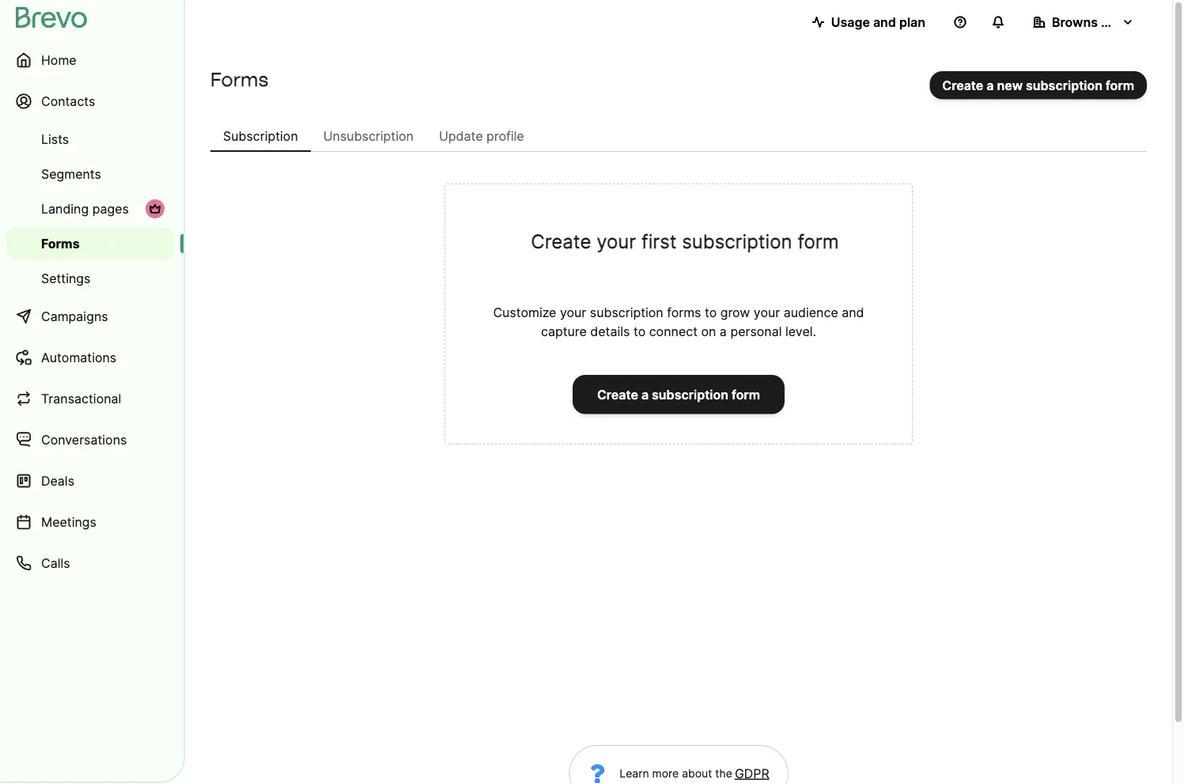 Task type: locate. For each thing, give the bounding box(es) containing it.
1 vertical spatial and
[[842, 305, 865, 320]]

home link
[[6, 41, 174, 79]]

form up audience
[[798, 229, 839, 253]]

0 vertical spatial and
[[873, 14, 896, 30]]

a for subscription
[[642, 387, 649, 402]]

segments
[[41, 166, 101, 182]]

0 horizontal spatial create
[[531, 229, 591, 253]]

on
[[701, 324, 716, 339]]

your for customize
[[560, 305, 587, 320]]

more
[[652, 767, 679, 781]]

customize your subscription forms to grow your audience and capture details to connect on a personal level.
[[493, 305, 865, 339]]

a
[[987, 78, 994, 93], [720, 324, 727, 339], [642, 387, 649, 402]]

0 horizontal spatial your
[[560, 305, 587, 320]]

and right audience
[[842, 305, 865, 320]]

subscription inside customize your subscription forms to grow your audience and capture details to connect on a personal level.
[[590, 305, 664, 320]]

conversations
[[41, 432, 127, 447]]

0 vertical spatial to
[[705, 305, 717, 320]]

1 horizontal spatial forms
[[210, 68, 268, 91]]

1 horizontal spatial your
[[597, 229, 636, 253]]

1 horizontal spatial form
[[798, 229, 839, 253]]

form for create a new subscription form
[[1106, 78, 1135, 93]]

grow
[[721, 305, 750, 320]]

to right details
[[634, 324, 646, 339]]

automations
[[41, 350, 116, 365]]

0 horizontal spatial forms
[[41, 236, 80, 251]]

1 vertical spatial a
[[720, 324, 727, 339]]

0 vertical spatial a
[[987, 78, 994, 93]]

customize
[[493, 305, 557, 320]]

contacts
[[41, 93, 95, 109]]

2 horizontal spatial create
[[943, 78, 984, 93]]

gdpr
[[735, 766, 770, 781]]

campaigns link
[[6, 298, 174, 336]]

your up capture
[[560, 305, 587, 320]]

automations link
[[6, 339, 174, 377]]

capture
[[541, 324, 587, 339]]

to
[[705, 305, 717, 320], [634, 324, 646, 339]]

form
[[1106, 78, 1135, 93], [798, 229, 839, 253], [732, 387, 760, 402]]

subscription
[[223, 128, 298, 144]]

meetings
[[41, 514, 97, 530]]

lists link
[[6, 123, 174, 155]]

0 horizontal spatial form
[[732, 387, 760, 402]]

your for create
[[597, 229, 636, 253]]

and left plan
[[873, 14, 896, 30]]

calls link
[[6, 544, 174, 582]]

unsubscription
[[323, 128, 414, 144]]

subscription
[[1026, 78, 1103, 93], [682, 229, 793, 253], [590, 305, 664, 320], [652, 387, 729, 402]]

1 vertical spatial create
[[531, 229, 591, 253]]

level.
[[786, 324, 817, 339]]

1 horizontal spatial and
[[873, 14, 896, 30]]

profile
[[487, 128, 524, 144]]

2 horizontal spatial form
[[1106, 78, 1135, 93]]

2 vertical spatial create
[[597, 387, 639, 402]]

and inside customize your subscription forms to grow your audience and capture details to connect on a personal level.
[[842, 305, 865, 320]]

1 horizontal spatial a
[[720, 324, 727, 339]]

0 vertical spatial form
[[1106, 78, 1135, 93]]

your left first
[[597, 229, 636, 253]]

form down browns enterprise
[[1106, 78, 1135, 93]]

subscription up details
[[590, 305, 664, 320]]

2 horizontal spatial a
[[987, 78, 994, 93]]

0 horizontal spatial to
[[634, 324, 646, 339]]

home
[[41, 52, 76, 68]]

forms up subscription
[[210, 68, 268, 91]]

your up the personal
[[754, 305, 780, 320]]

0 horizontal spatial a
[[642, 387, 649, 402]]

browns enterprise
[[1052, 14, 1165, 30]]

browns
[[1052, 14, 1098, 30]]

2 vertical spatial form
[[732, 387, 760, 402]]

2 vertical spatial a
[[642, 387, 649, 402]]

and
[[873, 14, 896, 30], [842, 305, 865, 320]]

connect
[[649, 324, 698, 339]]

form down the personal
[[732, 387, 760, 402]]

your
[[597, 229, 636, 253], [560, 305, 587, 320], [754, 305, 780, 320]]

1 horizontal spatial to
[[705, 305, 717, 320]]

forms link
[[6, 228, 174, 260]]

to up on
[[705, 305, 717, 320]]

1 horizontal spatial create
[[597, 387, 639, 402]]

create
[[943, 78, 984, 93], [531, 229, 591, 253], [597, 387, 639, 402]]

0 vertical spatial forms
[[210, 68, 268, 91]]

learn more about the gdpr
[[620, 766, 770, 781]]

usage and plan button
[[800, 6, 938, 38]]

calls
[[41, 555, 70, 571]]

enterprise
[[1101, 14, 1165, 30]]

1 vertical spatial form
[[798, 229, 839, 253]]

learn
[[620, 767, 649, 781]]

campaigns
[[41, 309, 108, 324]]

forms
[[210, 68, 268, 91], [41, 236, 80, 251]]

landing
[[41, 201, 89, 216]]

forms down landing
[[41, 236, 80, 251]]

contacts link
[[6, 82, 174, 120]]

1 vertical spatial forms
[[41, 236, 80, 251]]

0 horizontal spatial and
[[842, 305, 865, 320]]

0 vertical spatial create
[[943, 78, 984, 93]]

left___rvooi image
[[149, 203, 161, 215]]



Task type: describe. For each thing, give the bounding box(es) containing it.
about
[[682, 767, 712, 781]]

pages
[[92, 201, 129, 216]]

usage
[[831, 14, 870, 30]]

personal
[[731, 324, 782, 339]]

settings
[[41, 271, 91, 286]]

forms
[[667, 305, 701, 320]]

plan
[[900, 14, 926, 30]]

create a subscription form
[[597, 387, 760, 402]]

details
[[591, 324, 630, 339]]

2 horizontal spatial your
[[754, 305, 780, 320]]

form for create your first subscription form
[[798, 229, 839, 253]]

landing pages link
[[6, 193, 174, 225]]

update profile
[[439, 128, 524, 144]]

meetings link
[[6, 503, 174, 541]]

transactional link
[[6, 380, 174, 418]]

and inside button
[[873, 14, 896, 30]]

create for create a subscription form
[[597, 387, 639, 402]]

deals
[[41, 473, 74, 489]]

update profile link
[[426, 120, 537, 152]]

first
[[642, 229, 677, 253]]

update
[[439, 128, 483, 144]]

lists
[[41, 131, 69, 147]]

segments link
[[6, 158, 174, 190]]

usage and plan
[[831, 14, 926, 30]]

audience
[[784, 305, 839, 320]]

subscription link
[[210, 120, 311, 152]]

create a new subscription form link
[[930, 71, 1147, 99]]

create a subscription form link
[[573, 375, 785, 414]]

create a new subscription form
[[943, 78, 1135, 93]]

conversations link
[[6, 421, 174, 459]]

the
[[716, 767, 733, 781]]

deals link
[[6, 462, 174, 500]]

browns enterprise button
[[1021, 6, 1165, 38]]

create for create your first subscription form
[[531, 229, 591, 253]]

landing pages
[[41, 201, 129, 216]]

new
[[997, 78, 1023, 93]]

subscription down connect at right top
[[652, 387, 729, 402]]

1 vertical spatial to
[[634, 324, 646, 339]]

a inside customize your subscription forms to grow your audience and capture details to connect on a personal level.
[[720, 324, 727, 339]]

transactional
[[41, 391, 121, 406]]

subscription right new
[[1026, 78, 1103, 93]]

settings link
[[6, 263, 174, 294]]

subscription up the grow at the right top
[[682, 229, 793, 253]]

unsubscription link
[[311, 120, 426, 152]]

a for new
[[987, 78, 994, 93]]

create your first subscription form
[[531, 229, 839, 253]]

gdpr link
[[733, 764, 770, 783]]

create for create a new subscription form
[[943, 78, 984, 93]]



Task type: vqa. For each thing, say whether or not it's contained in the screenshot.
Wednesday field
no



